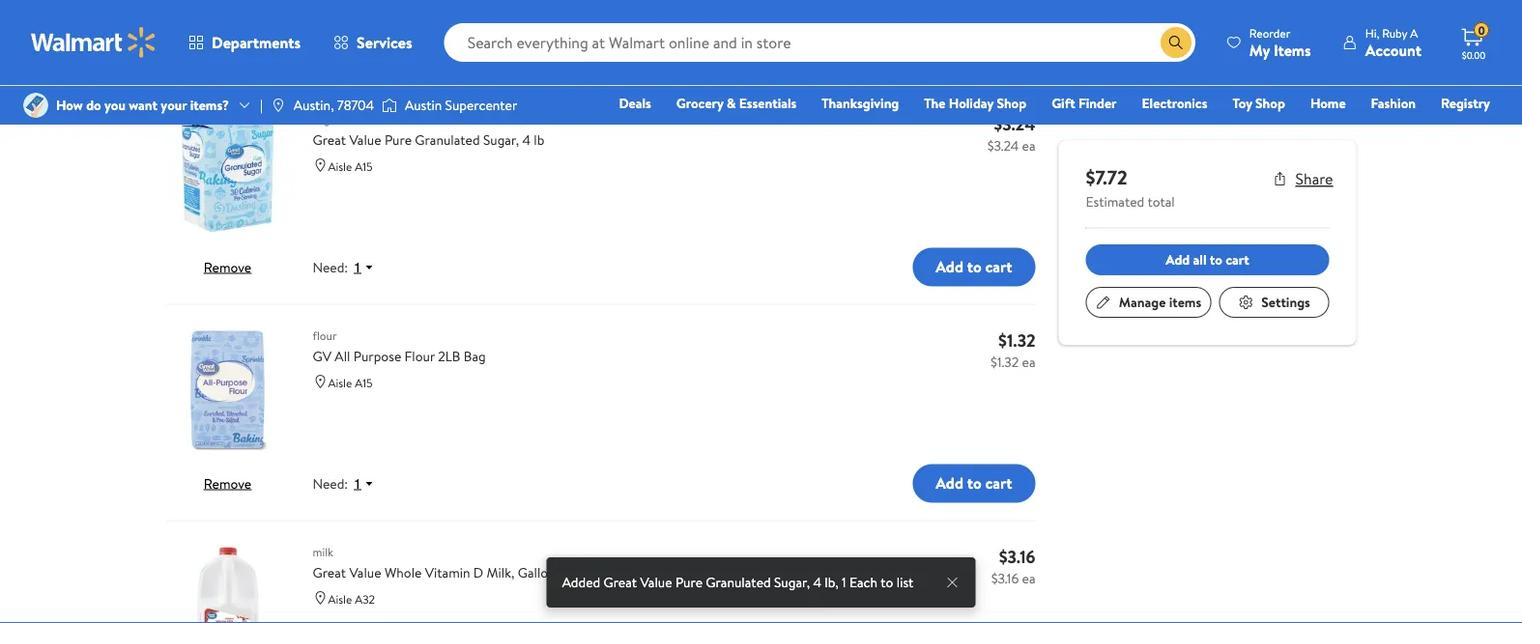 Task type: describe. For each thing, give the bounding box(es) containing it.
estimated
[[1086, 192, 1145, 211]]

add to cart for $1.32
[[936, 473, 1013, 494]]

$3.16 $3.16 ea
[[992, 545, 1036, 588]]

2lb
[[438, 347, 461, 366]]

gift finder link
[[1044, 93, 1126, 114]]

austin supercenter
[[405, 96, 518, 115]]

added great value pure granulated sugar, 4 lb, 1 each to list
[[562, 573, 914, 592]]

a
[[1411, 25, 1419, 41]]

cart for $3.24
[[986, 256, 1013, 278]]

remove for $1.32
[[204, 474, 252, 493]]

need: for $1.32
[[313, 474, 348, 493]]

debit
[[1375, 121, 1408, 140]]

a32
[[355, 591, 375, 608]]

lb,
[[825, 573, 839, 592]]

$7.72 estimated total
[[1086, 163, 1176, 211]]

add to list
[[533, 14, 603, 35]]

registry link
[[1433, 93, 1500, 114]]

add all to cart button
[[1086, 245, 1330, 276]]

you
[[104, 96, 126, 115]]

"milk"
[[259, 56, 287, 72]]

aisle a15 for $3.24
[[328, 158, 373, 174]]

flour
[[313, 327, 337, 344]]

2 shop from the left
[[1256, 94, 1286, 113]]

one debit link
[[1334, 120, 1417, 141]]

essentials
[[740, 94, 797, 113]]

all
[[1194, 250, 1207, 269]]

purpose
[[354, 347, 402, 366]]

ea for $1.32
[[1023, 352, 1036, 371]]

search icon image
[[1169, 35, 1184, 50]]

a15 for $1.32
[[355, 375, 373, 391]]

the holiday shop
[[925, 94, 1027, 113]]

toy shop
[[1233, 94, 1286, 113]]

aisle for $3.24
[[328, 158, 352, 174]]

oz
[[596, 564, 609, 583]]

reorder my items
[[1250, 25, 1312, 60]]

one
[[1343, 121, 1372, 140]]

1 for $3.24
[[354, 260, 362, 275]]

aisle a32
[[328, 591, 375, 608]]

electronics
[[1143, 94, 1208, 113]]

manage items
[[1120, 293, 1202, 312]]

austin,
[[294, 96, 334, 115]]

aisle for $3.16
[[328, 591, 352, 608]]

add to cart for $3.24
[[936, 256, 1013, 278]]

list inside button
[[583, 14, 603, 35]]

settings
[[1262, 293, 1311, 312]]

pure for sugar
[[385, 130, 412, 149]]

d
[[474, 564, 484, 583]]

items
[[1170, 293, 1202, 312]]

1 button
[[348, 475, 383, 493]]

registry
[[1442, 94, 1491, 113]]

thanksgiving link
[[814, 93, 908, 114]]

hi,
[[1366, 25, 1380, 41]]

Search search field
[[444, 23, 1196, 62]]

departments
[[212, 32, 301, 53]]

how
[[56, 96, 83, 115]]

milk
[[313, 544, 333, 560]]

gift finder
[[1052, 94, 1117, 113]]

value for $3.24
[[350, 130, 381, 149]]

services
[[357, 32, 413, 53]]

add to cart button for $3.24
[[913, 248, 1036, 287]]

manage items button
[[1086, 287, 1212, 318]]

how do you want your items?
[[56, 96, 229, 115]]

$7.72
[[1086, 163, 1128, 190]]

home link
[[1302, 93, 1355, 114]]

walmart+
[[1433, 121, 1491, 140]]

toy shop link
[[1225, 93, 1295, 114]]

|
[[260, 96, 263, 115]]

each
[[850, 573, 878, 592]]

added
[[562, 573, 601, 592]]

granulated for lb
[[415, 130, 480, 149]]

deals
[[619, 94, 652, 113]]

grocery & essentials
[[677, 94, 797, 113]]

home
[[1311, 94, 1347, 113]]

fl
[[584, 564, 593, 583]]

 image for how do you want your items?
[[23, 93, 48, 118]]

to inside 'add all to cart' button
[[1211, 250, 1223, 269]]

item,
[[211, 56, 236, 72]]

or
[[290, 56, 301, 72]]

2 vertical spatial 1
[[842, 573, 847, 592]]

reorder
[[1250, 25, 1291, 41]]

grocery & essentials link
[[668, 93, 806, 114]]

share button
[[1273, 168, 1334, 190]]

toy
[[1233, 94, 1253, 113]]

$1.32 $1.32 ea
[[991, 328, 1036, 371]]

want
[[129, 96, 158, 115]]

great for $3.24
[[313, 130, 346, 149]]

finder
[[1079, 94, 1117, 113]]

remove for $3.24
[[204, 258, 252, 276]]

aisle for $1.32
[[328, 375, 352, 391]]

gv
[[313, 347, 332, 366]]

flour gv all purpose flour 2lb bag
[[313, 327, 486, 366]]

granulated for lb,
[[706, 573, 771, 592]]

settings button
[[1220, 287, 1330, 318]]

holiday
[[949, 94, 994, 113]]



Task type: vqa. For each thing, say whether or not it's contained in the screenshot.
Ruby
yes



Task type: locate. For each thing, give the bounding box(es) containing it.
1 horizontal spatial sugar,
[[775, 573, 810, 592]]

flour
[[405, 347, 435, 366]]

shop right holiday
[[997, 94, 1027, 113]]

electronics link
[[1134, 93, 1217, 114]]

list
[[583, 14, 603, 35], [897, 573, 914, 592]]

ea for $3.16
[[1023, 569, 1036, 588]]

great for $3.16
[[313, 564, 346, 583]]

sugar
[[313, 111, 340, 127]]

0 vertical spatial aisle a15
[[328, 158, 373, 174]]

1
[[354, 260, 362, 275], [354, 476, 362, 492], [842, 573, 847, 592]]

1 remove from the top
[[204, 258, 252, 276]]

need: for $3.24
[[313, 258, 348, 277]]

2 vertical spatial ea
[[1023, 569, 1036, 588]]

 image
[[23, 93, 48, 118], [271, 98, 286, 113]]

0 horizontal spatial list
[[583, 14, 603, 35]]

0 vertical spatial pure
[[385, 130, 412, 149]]

supercenter
[[445, 96, 518, 115]]

add to cart button up the $3.16 $3.16 ea
[[913, 465, 1036, 503]]

0 vertical spatial ea
[[1023, 136, 1036, 155]]

value for $3.16
[[350, 564, 381, 583]]

remove button for $1.32
[[204, 474, 252, 493]]

sugar, inside sugar great value pure granulated sugar, 4 lb
[[483, 130, 519, 149]]

great down milk
[[313, 564, 346, 583]]

1 horizontal spatial 4
[[814, 573, 822, 592]]

pure
[[385, 130, 412, 149], [676, 573, 703, 592]]

walmart+ link
[[1425, 120, 1500, 141]]

remove button for $3.24
[[204, 258, 252, 276]]

aisle a15 down all
[[328, 375, 373, 391]]

pure down austin
[[385, 130, 412, 149]]

value inside milk great value whole vitamin d milk, gallon, 128 fl oz
[[350, 564, 381, 583]]

cart
[[1226, 250, 1250, 269], [986, 256, 1013, 278], [986, 473, 1013, 494]]

the
[[925, 94, 946, 113]]

shop
[[997, 94, 1027, 113], [1256, 94, 1286, 113]]

vitamin
[[425, 564, 470, 583]]

128
[[562, 564, 581, 583]]

1 aisle from the top
[[328, 158, 352, 174]]

sugar, for lb,
[[775, 573, 810, 592]]

2 add to cart button from the top
[[913, 465, 1036, 503]]

add to cart up the $3.16 $3.16 ea
[[936, 473, 1013, 494]]

Add an item to your list text field
[[166, 0, 495, 53]]

1 vertical spatial remove button
[[204, 474, 252, 493]]

add to cart button up $1.32 $1.32 ea
[[913, 248, 1036, 287]]

gallon,
[[518, 564, 559, 583]]

1 vertical spatial 1
[[354, 476, 362, 492]]

value right oz
[[641, 573, 673, 592]]

need: up flour at the bottom of the page
[[313, 258, 348, 277]]

2 add to cart from the top
[[936, 473, 1013, 494]]

0 horizontal spatial pure
[[385, 130, 412, 149]]

1 vertical spatial need:
[[313, 474, 348, 493]]

cart up $1.32 $1.32 ea
[[986, 256, 1013, 278]]

remove
[[204, 258, 252, 276], [204, 474, 252, 493]]

0 vertical spatial list
[[583, 14, 603, 35]]

1 vertical spatial aisle a15
[[328, 375, 373, 391]]

$3.24 $3.24 ea
[[988, 112, 1036, 155]]

2 vertical spatial aisle
[[328, 591, 352, 608]]

1 inside dropdown button
[[354, 476, 362, 492]]

1 inside popup button
[[354, 260, 362, 275]]

granulated left lb,
[[706, 573, 771, 592]]

fashion link
[[1363, 93, 1425, 114]]

aisle left a32
[[328, 591, 352, 608]]

 image
[[382, 96, 397, 115]]

great down sugar
[[313, 130, 346, 149]]

2 ea from the top
[[1023, 352, 1036, 371]]

0 vertical spatial sugar,
[[483, 130, 519, 149]]

granulated down austin supercenter
[[415, 130, 480, 149]]

aisle down sugar
[[328, 158, 352, 174]]

add
[[533, 14, 561, 35], [1166, 250, 1191, 269], [936, 256, 964, 278], [936, 473, 964, 494]]

1 ea from the top
[[1023, 136, 1036, 155]]

sugar, for lb
[[483, 130, 519, 149]]

0 vertical spatial 4
[[523, 130, 531, 149]]

1 a15 from the top
[[355, 158, 373, 174]]

$0.00
[[1463, 48, 1486, 61]]

aisle a15 down sugar
[[328, 158, 373, 174]]

pure for added
[[676, 573, 703, 592]]

cart right all
[[1226, 250, 1250, 269]]

3 aisle from the top
[[328, 591, 352, 608]]

1 add to cart button from the top
[[913, 248, 1036, 287]]

1 horizontal spatial  image
[[271, 98, 286, 113]]

value up a32
[[350, 564, 381, 583]]

0 horizontal spatial  image
[[23, 93, 48, 118]]

"coffee".
[[303, 56, 345, 72]]

ea inside $3.24 $3.24 ea
[[1023, 136, 1036, 155]]

1 vertical spatial list
[[897, 573, 914, 592]]

do
[[86, 96, 101, 115]]

ea for $3.24
[[1023, 136, 1036, 155]]

deals link
[[611, 93, 660, 114]]

an
[[196, 56, 208, 72]]

bag
[[464, 347, 486, 366]]

0 vertical spatial need:
[[313, 258, 348, 277]]

0 vertical spatial aisle
[[328, 158, 352, 174]]

cart inside button
[[1226, 250, 1250, 269]]

sugar great value pure granulated sugar, 4 lb
[[313, 111, 545, 149]]

great inside milk great value whole vitamin d milk, gallon, 128 fl oz
[[313, 564, 346, 583]]

pure right oz
[[676, 573, 703, 592]]

walmart image
[[31, 27, 157, 58]]

items
[[1274, 39, 1312, 60]]

0 vertical spatial 1
[[354, 260, 362, 275]]

1 button
[[348, 258, 383, 276]]

4 inside sugar great value pure granulated sugar, 4 lb
[[523, 130, 531, 149]]

1 vertical spatial add to cart
[[936, 473, 1013, 494]]

departments button
[[172, 19, 317, 66]]

value inside sugar great value pure granulated sugar, 4 lb
[[350, 130, 381, 149]]

milk great value whole vitamin d milk, gallon, 128 fl oz
[[313, 544, 609, 583]]

sugar, left lb,
[[775, 573, 810, 592]]

enter an item, like "milk" or "coffee".
[[166, 56, 345, 72]]

pure inside sugar great value pure granulated sugar, 4 lb
[[385, 130, 412, 149]]

total
[[1148, 192, 1176, 211]]

1 aisle a15 from the top
[[328, 158, 373, 174]]

items?
[[190, 96, 229, 115]]

2 aisle from the top
[[328, 375, 352, 391]]

Walmart Site-Wide search field
[[444, 23, 1196, 62]]

1 need: from the top
[[313, 258, 348, 277]]

 image for austin, 78704
[[271, 98, 286, 113]]

1 vertical spatial add to cart button
[[913, 465, 1036, 503]]

4 for lb,
[[814, 573, 822, 592]]

all
[[335, 347, 350, 366]]

2 aisle a15 from the top
[[328, 375, 373, 391]]

1 for $1.32
[[354, 476, 362, 492]]

0 horizontal spatial shop
[[997, 94, 1027, 113]]

aisle down all
[[328, 375, 352, 391]]

1 shop from the left
[[997, 94, 1027, 113]]

0 vertical spatial add to cart button
[[913, 248, 1036, 287]]

 image left "how"
[[23, 93, 48, 118]]

2 a15 from the top
[[355, 375, 373, 391]]

78704
[[337, 96, 374, 115]]

like
[[239, 56, 256, 72]]

great right fl
[[604, 573, 637, 592]]

$3.24 right holiday
[[994, 112, 1036, 136]]

ea inside the $3.16 $3.16 ea
[[1023, 569, 1036, 588]]

account
[[1366, 39, 1422, 60]]

1 vertical spatial granulated
[[706, 573, 771, 592]]

whole
[[385, 564, 422, 583]]

hi, ruby a account
[[1366, 25, 1422, 60]]

the holiday shop link
[[916, 93, 1036, 114]]

austin, 78704
[[294, 96, 374, 115]]

my
[[1250, 39, 1271, 60]]

2 remove from the top
[[204, 474, 252, 493]]

$3.24 down the holiday shop link
[[988, 136, 1019, 155]]

lb
[[534, 130, 545, 149]]

 image right |
[[271, 98, 286, 113]]

grocery
[[677, 94, 724, 113]]

close image
[[945, 575, 961, 591]]

your
[[161, 96, 187, 115]]

1 horizontal spatial granulated
[[706, 573, 771, 592]]

aisle
[[328, 158, 352, 174], [328, 375, 352, 391], [328, 591, 352, 608]]

1 vertical spatial aisle
[[328, 375, 352, 391]]

4 for lb
[[523, 130, 531, 149]]

4 left lb,
[[814, 573, 822, 592]]

2 remove button from the top
[[204, 474, 252, 493]]

a15 down purpose
[[355, 375, 373, 391]]

value
[[350, 130, 381, 149], [350, 564, 381, 583], [641, 573, 673, 592]]

1 horizontal spatial pure
[[676, 573, 703, 592]]

1 vertical spatial a15
[[355, 375, 373, 391]]

add to cart up $1.32 $1.32 ea
[[936, 256, 1013, 278]]

ea inside $1.32 $1.32 ea
[[1023, 352, 1036, 371]]

granulated inside sugar great value pure granulated sugar, 4 lb
[[415, 130, 480, 149]]

4 left "lb"
[[523, 130, 531, 149]]

1 vertical spatial remove
[[204, 474, 252, 493]]

a15
[[355, 158, 373, 174], [355, 375, 373, 391]]

0
[[1479, 22, 1486, 38]]

a15 for $3.24
[[355, 158, 373, 174]]

0 horizontal spatial granulated
[[415, 130, 480, 149]]

&
[[727, 94, 736, 113]]

1 horizontal spatial list
[[897, 573, 914, 592]]

enter
[[166, 56, 193, 72]]

milk,
[[487, 564, 515, 583]]

2 need: from the top
[[313, 474, 348, 493]]

to inside add to list button
[[565, 14, 579, 35]]

aisle a15 for $1.32
[[328, 375, 373, 391]]

gift
[[1052, 94, 1076, 113]]

need:
[[313, 258, 348, 277], [313, 474, 348, 493]]

0 vertical spatial remove
[[204, 258, 252, 276]]

$3.16
[[1000, 545, 1036, 569], [992, 569, 1019, 588]]

0 horizontal spatial 4
[[523, 130, 531, 149]]

3 ea from the top
[[1023, 569, 1036, 588]]

shop right toy
[[1256, 94, 1286, 113]]

1 vertical spatial 4
[[814, 573, 822, 592]]

1 vertical spatial pure
[[676, 573, 703, 592]]

1 horizontal spatial shop
[[1256, 94, 1286, 113]]

manage
[[1120, 293, 1166, 312]]

cart for $1.32
[[986, 473, 1013, 494]]

fashion
[[1372, 94, 1417, 113]]

thanksgiving
[[822, 94, 900, 113]]

need: up milk
[[313, 474, 348, 493]]

0 horizontal spatial sugar,
[[483, 130, 519, 149]]

cart up the $3.16 $3.16 ea
[[986, 473, 1013, 494]]

0 vertical spatial add to cart
[[936, 256, 1013, 278]]

1 vertical spatial sugar,
[[775, 573, 810, 592]]

austin
[[405, 96, 442, 115]]

0 vertical spatial granulated
[[415, 130, 480, 149]]

add to cart button for $1.32
[[913, 465, 1036, 503]]

1 vertical spatial ea
[[1023, 352, 1036, 371]]

great value pure granulated sugar, 4 lb link
[[313, 130, 964, 150]]

gv all purpose flour 2lb bag link
[[313, 347, 964, 367]]

0 vertical spatial remove button
[[204, 258, 252, 276]]

sugar, left "lb"
[[483, 130, 519, 149]]

granulated
[[415, 130, 480, 149], [706, 573, 771, 592]]

great inside sugar great value pure granulated sugar, 4 lb
[[313, 130, 346, 149]]

1 remove button from the top
[[204, 258, 252, 276]]

1 add to cart from the top
[[936, 256, 1013, 278]]

a15 down 78704
[[355, 158, 373, 174]]

to
[[565, 14, 579, 35], [1211, 250, 1223, 269], [968, 256, 982, 278], [968, 473, 982, 494], [881, 573, 894, 592]]

value down 78704
[[350, 130, 381, 149]]

0 vertical spatial a15
[[355, 158, 373, 174]]



